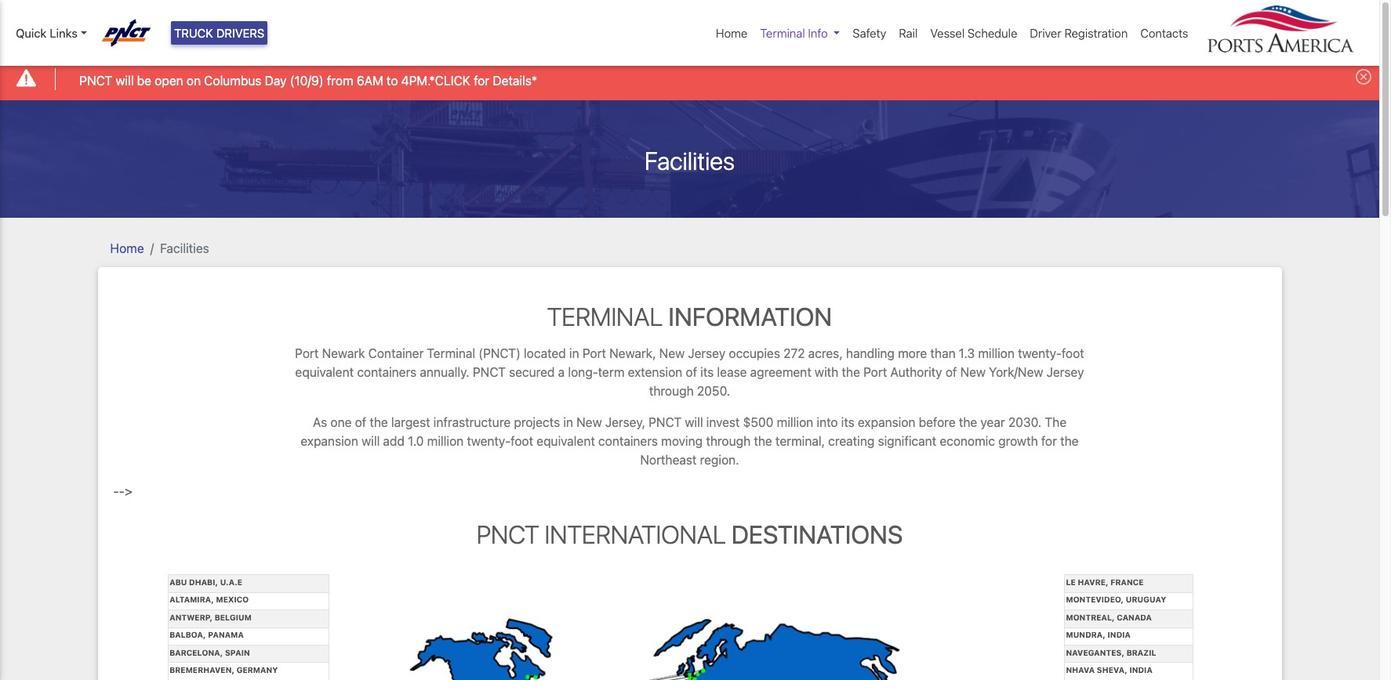 Task type: locate. For each thing, give the bounding box(es) containing it.
port
[[295, 347, 319, 361], [583, 347, 606, 361], [864, 366, 888, 380]]

foot down the projects
[[511, 435, 534, 449]]

0 vertical spatial foot
[[1062, 347, 1085, 361]]

2 vertical spatial will
[[362, 435, 380, 449]]

0 vertical spatial facilities
[[645, 146, 735, 175]]

india up navegantes, brazil
[[1108, 631, 1131, 640]]

agreement
[[751, 366, 812, 380]]

nhava sheva, india
[[1066, 666, 1153, 675]]

1 vertical spatial terminal
[[547, 302, 663, 332]]

through down invest
[[706, 435, 751, 449]]

0 vertical spatial india
[[1108, 631, 1131, 640]]

1 vertical spatial through
[[706, 435, 751, 449]]

belgium
[[215, 613, 252, 623]]

1 horizontal spatial home link
[[710, 18, 754, 48]]

year
[[981, 416, 1005, 430]]

its
[[701, 366, 714, 380], [842, 416, 855, 430]]

panama
[[208, 631, 244, 640]]

0 vertical spatial home
[[716, 26, 748, 40]]

foot
[[1062, 347, 1085, 361], [511, 435, 534, 449]]

terminal info
[[760, 26, 828, 40]]

0 vertical spatial its
[[701, 366, 714, 380]]

port up long-
[[583, 347, 606, 361]]

pnct inside the as one of the largest infrastructure projects in new jersey, pnct will invest $500 million into its expansion before the year 2030. the expansion will add 1.0 million twenty-foot equivalent containers moving through the terminal, creating significant economic growth for the northeast region.
[[649, 416, 682, 430]]

port down handling
[[864, 366, 888, 380]]

0 horizontal spatial home link
[[110, 241, 144, 255]]

its up 2050.
[[701, 366, 714, 380]]

expansion up significant
[[858, 416, 916, 430]]

brazil
[[1127, 648, 1157, 658]]

containers
[[357, 366, 417, 380], [599, 435, 658, 449]]

twenty- up york/new
[[1018, 347, 1062, 361]]

expansion down as
[[301, 435, 358, 449]]

0 horizontal spatial terminal
[[427, 347, 475, 361]]

0 vertical spatial terminal
[[760, 26, 805, 40]]

new up extension
[[660, 347, 685, 361]]

terminal left info
[[760, 26, 805, 40]]

0 horizontal spatial facilities
[[160, 241, 209, 255]]

the down $500
[[754, 435, 773, 449]]

1 horizontal spatial port
[[583, 347, 606, 361]]

1 vertical spatial india
[[1130, 666, 1153, 675]]

>
[[125, 485, 132, 499]]

1 horizontal spatial expansion
[[858, 416, 916, 430]]

in up long-
[[570, 347, 579, 361]]

india
[[1108, 631, 1131, 640], [1130, 666, 1153, 675]]

2 vertical spatial million
[[427, 435, 464, 449]]

in inside "port newark container terminal (pnct) located in port newark, new jersey occupies 272 acres, handling more than 1.3 million twenty-foot equivalent containers annually. pnct secured a long-term extension of its lease agreement with the port authority of new york/new jersey through 2050."
[[570, 347, 579, 361]]

of down than
[[946, 366, 957, 380]]

1 horizontal spatial containers
[[599, 435, 658, 449]]

0 horizontal spatial foot
[[511, 435, 534, 449]]

the down the
[[1061, 435, 1079, 449]]

york/new
[[989, 366, 1044, 380]]

terminal up annually.
[[427, 347, 475, 361]]

uruguay
[[1126, 596, 1167, 605]]

containers down jersey,
[[599, 435, 658, 449]]

0 vertical spatial home link
[[710, 18, 754, 48]]

handling
[[846, 347, 895, 361]]

jersey right york/new
[[1047, 366, 1085, 380]]

india down brazil
[[1130, 666, 1153, 675]]

0 horizontal spatial will
[[116, 73, 134, 88]]

0 horizontal spatial jersey
[[688, 347, 726, 361]]

2 horizontal spatial will
[[685, 416, 703, 430]]

1 horizontal spatial terminal
[[547, 302, 663, 332]]

equivalent down the newark
[[295, 366, 354, 380]]

terminal
[[760, 26, 805, 40], [547, 302, 663, 332], [427, 347, 475, 361]]

1 vertical spatial equivalent
[[537, 435, 595, 449]]

day
[[265, 73, 287, 88]]

home link
[[710, 18, 754, 48], [110, 241, 144, 255]]

0 vertical spatial twenty-
[[1018, 347, 1062, 361]]

through inside "port newark container terminal (pnct) located in port newark, new jersey occupies 272 acres, handling more than 1.3 million twenty-foot equivalent containers annually. pnct secured a long-term extension of its lease agreement with the port authority of new york/new jersey through 2050."
[[649, 384, 694, 399]]

in inside the as one of the largest infrastructure projects in new jersey, pnct will invest $500 million into its expansion before the year 2030. the expansion will add 1.0 million twenty-foot equivalent containers moving through the terminal, creating significant economic growth for the northeast region.
[[564, 416, 573, 430]]

million up york/new
[[979, 347, 1015, 361]]

1 vertical spatial million
[[777, 416, 814, 430]]

1 horizontal spatial its
[[842, 416, 855, 430]]

rail image
[[408, 613, 972, 681]]

info
[[808, 26, 828, 40]]

0 vertical spatial expansion
[[858, 416, 916, 430]]

1 horizontal spatial jersey
[[1047, 366, 1085, 380]]

0 horizontal spatial twenty-
[[467, 435, 511, 449]]

1 vertical spatial will
[[685, 416, 703, 430]]

2 horizontal spatial new
[[961, 366, 986, 380]]

0 vertical spatial equivalent
[[295, 366, 354, 380]]

twenty- inside the as one of the largest infrastructure projects in new jersey, pnct will invest $500 million into its expansion before the year 2030. the expansion will add 1.0 million twenty-foot equivalent containers moving through the terminal, creating significant economic growth for the northeast region.
[[467, 435, 511, 449]]

twenty- inside "port newark container terminal (pnct) located in port newark, new jersey occupies 272 acres, handling more than 1.3 million twenty-foot equivalent containers annually. pnct secured a long-term extension of its lease agreement with the port authority of new york/new jersey through 2050."
[[1018, 347, 1062, 361]]

containers down 'container' at the left of page
[[357, 366, 417, 380]]

of up 2050.
[[686, 366, 698, 380]]

international
[[545, 520, 726, 550]]

2 horizontal spatial million
[[979, 347, 1015, 361]]

france
[[1111, 578, 1144, 588]]

in right the projects
[[564, 416, 573, 430]]

0 horizontal spatial equivalent
[[295, 366, 354, 380]]

home
[[716, 26, 748, 40], [110, 241, 144, 255]]

for inside the as one of the largest infrastructure projects in new jersey, pnct will invest $500 million into its expansion before the year 2030. the expansion will add 1.0 million twenty-foot equivalent containers moving through the terminal, creating significant economic growth for the northeast region.
[[1042, 435, 1057, 449]]

for down the
[[1042, 435, 1057, 449]]

foot inside "port newark container terminal (pnct) located in port newark, new jersey occupies 272 acres, handling more than 1.3 million twenty-foot equivalent containers annually. pnct secured a long-term extension of its lease agreement with the port authority of new york/new jersey through 2050."
[[1062, 347, 1085, 361]]

for inside 'link'
[[474, 73, 490, 88]]

million inside "port newark container terminal (pnct) located in port newark, new jersey occupies 272 acres, handling more than 1.3 million twenty-foot equivalent containers annually. pnct secured a long-term extension of its lease agreement with the port authority of new york/new jersey through 2050."
[[979, 347, 1015, 361]]

antwerp,
[[170, 613, 213, 623]]

million right 1.0
[[427, 435, 464, 449]]

on
[[187, 73, 201, 88]]

0 horizontal spatial new
[[577, 416, 602, 430]]

terminal inside "port newark container terminal (pnct) located in port newark, new jersey occupies 272 acres, handling more than 1.3 million twenty-foot equivalent containers annually. pnct secured a long-term extension of its lease agreement with the port authority of new york/new jersey through 2050."
[[427, 347, 475, 361]]

new left jersey,
[[577, 416, 602, 430]]

2 horizontal spatial terminal
[[760, 26, 805, 40]]

0 vertical spatial through
[[649, 384, 694, 399]]

1 vertical spatial its
[[842, 416, 855, 430]]

containers inside the as one of the largest infrastructure projects in new jersey, pnct will invest $500 million into its expansion before the year 2030. the expansion will add 1.0 million twenty-foot equivalent containers moving through the terminal, creating significant economic growth for the northeast region.
[[599, 435, 658, 449]]

1 horizontal spatial home
[[716, 26, 748, 40]]

0 horizontal spatial port
[[295, 347, 319, 361]]

dhabi,
[[189, 578, 218, 588]]

0 vertical spatial will
[[116, 73, 134, 88]]

columbus
[[204, 73, 262, 88]]

new inside the as one of the largest infrastructure projects in new jersey, pnct will invest $500 million into its expansion before the year 2030. the expansion will add 1.0 million twenty-foot equivalent containers moving through the terminal, creating significant economic growth for the northeast region.
[[577, 416, 602, 430]]

million up terminal,
[[777, 416, 814, 430]]

1 horizontal spatial equivalent
[[537, 435, 595, 449]]

jersey up lease
[[688, 347, 726, 361]]

port left the newark
[[295, 347, 319, 361]]

foot up the
[[1062, 347, 1085, 361]]

container
[[369, 347, 424, 361]]

(pnct)
[[479, 347, 521, 361]]

through
[[649, 384, 694, 399], [706, 435, 751, 449]]

2 vertical spatial new
[[577, 416, 602, 430]]

newark
[[322, 347, 365, 361]]

0 horizontal spatial its
[[701, 366, 714, 380]]

pnct
[[79, 73, 112, 88], [473, 366, 506, 380], [649, 416, 682, 430], [477, 520, 539, 550]]

1 vertical spatial facilities
[[160, 241, 209, 255]]

mundra,
[[1066, 631, 1106, 640]]

will inside 'link'
[[116, 73, 134, 88]]

will left be
[[116, 73, 134, 88]]

open
[[155, 73, 183, 88]]

the inside "port newark container terminal (pnct) located in port newark, new jersey occupies 272 acres, handling more than 1.3 million twenty-foot equivalent containers annually. pnct secured a long-term extension of its lease agreement with the port authority of new york/new jersey through 2050."
[[842, 366, 861, 380]]

0 horizontal spatial for
[[474, 73, 490, 88]]

one
[[331, 416, 352, 430]]

-
[[113, 485, 119, 499], [119, 485, 125, 499]]

secured
[[509, 366, 555, 380]]

1 vertical spatial containers
[[599, 435, 658, 449]]

1 horizontal spatial through
[[706, 435, 751, 449]]

0 vertical spatial in
[[570, 347, 579, 361]]

equivalent down the projects
[[537, 435, 595, 449]]

0 vertical spatial for
[[474, 73, 490, 88]]

2 vertical spatial terminal
[[427, 347, 475, 361]]

pnct inside "port newark container terminal (pnct) located in port newark, new jersey occupies 272 acres, handling more than 1.3 million twenty-foot equivalent containers annually. pnct secured a long-term extension of its lease agreement with the port authority of new york/new jersey through 2050."
[[473, 366, 506, 380]]

spain
[[225, 648, 250, 658]]

6am
[[357, 73, 383, 88]]

its up creating
[[842, 416, 855, 430]]

rail
[[899, 26, 918, 40]]

montreal, canada
[[1066, 613, 1152, 623]]

terminal for terminal info
[[760, 26, 805, 40]]

will left add
[[362, 435, 380, 449]]

in
[[570, 347, 579, 361], [564, 416, 573, 430]]

1 vertical spatial jersey
[[1047, 366, 1085, 380]]

authority
[[891, 366, 943, 380]]

0 vertical spatial containers
[[357, 366, 417, 380]]

0 vertical spatial million
[[979, 347, 1015, 361]]

1 horizontal spatial twenty-
[[1018, 347, 1062, 361]]

1 vertical spatial for
[[1042, 435, 1057, 449]]

region.
[[700, 453, 740, 468]]

the right with
[[842, 366, 861, 380]]

new down 1.3
[[961, 366, 986, 380]]

of right one
[[355, 416, 367, 430]]

pnct inside 'link'
[[79, 73, 112, 88]]

0 horizontal spatial expansion
[[301, 435, 358, 449]]

1 vertical spatial in
[[564, 416, 573, 430]]

terminal inside the terminal info link
[[760, 26, 805, 40]]

1 horizontal spatial new
[[660, 347, 685, 361]]

1 horizontal spatial foot
[[1062, 347, 1085, 361]]

germany
[[237, 666, 278, 675]]

1.3
[[959, 347, 975, 361]]

through down extension
[[649, 384, 694, 399]]

foot inside the as one of the largest infrastructure projects in new jersey, pnct will invest $500 million into its expansion before the year 2030. the expansion will add 1.0 million twenty-foot equivalent containers moving through the terminal, creating significant economic growth for the northeast region.
[[511, 435, 534, 449]]

0 horizontal spatial through
[[649, 384, 694, 399]]

registration
[[1065, 26, 1128, 40]]

terminal,
[[776, 435, 825, 449]]

port newark container terminal (pnct) located in port newark, new jersey occupies 272 acres, handling more than 1.3 million twenty-foot equivalent containers annually. pnct secured a long-term extension of its lease agreement with the port authority of new york/new jersey through 2050.
[[295, 347, 1085, 399]]

havre,
[[1078, 578, 1109, 588]]

new
[[660, 347, 685, 361], [961, 366, 986, 380], [577, 416, 602, 430]]

montevideo,
[[1066, 596, 1124, 605]]

for left details*
[[474, 73, 490, 88]]

2030.
[[1009, 416, 1042, 430]]

0 horizontal spatial of
[[355, 416, 367, 430]]

vessel
[[931, 26, 965, 40]]

0 horizontal spatial home
[[110, 241, 144, 255]]

twenty- down infrastructure
[[467, 435, 511, 449]]

destinations
[[732, 520, 903, 550]]

pnct will be open on columbus day (10/9) from 6am to 4pm.*click for details* link
[[79, 71, 538, 90]]

terminal up newark,
[[547, 302, 663, 332]]

contacts link
[[1135, 18, 1195, 48]]

barcelona, spain
[[170, 648, 250, 658]]

0 horizontal spatial containers
[[357, 366, 417, 380]]

pnct international destinations
[[477, 520, 903, 550]]

2 - from the left
[[119, 485, 125, 499]]

will up moving
[[685, 416, 703, 430]]

will
[[116, 73, 134, 88], [685, 416, 703, 430], [362, 435, 380, 449]]

1 horizontal spatial for
[[1042, 435, 1057, 449]]

balboa,
[[170, 631, 206, 640]]

as one of the largest infrastructure projects in new jersey, pnct will invest $500 million into its expansion before the year 2030. the expansion will add 1.0 million twenty-foot equivalent containers moving through the terminal, creating significant economic growth for the northeast region.
[[301, 416, 1079, 468]]

antwerp, belgium
[[170, 613, 252, 623]]

1 vertical spatial twenty-
[[467, 435, 511, 449]]

0 horizontal spatial million
[[427, 435, 464, 449]]

jersey
[[688, 347, 726, 361], [1047, 366, 1085, 380]]

1 vertical spatial foot
[[511, 435, 534, 449]]

1 vertical spatial home
[[110, 241, 144, 255]]



Task type: vqa. For each thing, say whether or not it's contained in the screenshot.
DRIVER REGISTRATION LINK on the right top
yes



Task type: describe. For each thing, give the bounding box(es) containing it.
1 vertical spatial new
[[961, 366, 986, 380]]

infrastructure
[[434, 416, 511, 430]]

montevideo, uruguay
[[1066, 596, 1167, 605]]

close image
[[1356, 69, 1372, 85]]

$500
[[743, 416, 774, 430]]

northeast
[[640, 453, 697, 468]]

significant
[[878, 435, 937, 449]]

balboa, panama
[[170, 631, 244, 640]]

contacts
[[1141, 26, 1189, 40]]

1.0
[[408, 435, 424, 449]]

navegantes, brazil
[[1066, 648, 1157, 658]]

montreal,
[[1066, 613, 1115, 623]]

largest
[[391, 416, 430, 430]]

lease
[[717, 366, 747, 380]]

nhava
[[1066, 666, 1095, 675]]

long-
[[568, 366, 598, 380]]

1 horizontal spatial will
[[362, 435, 380, 449]]

safety link
[[847, 18, 893, 48]]

safety
[[853, 26, 887, 40]]

1 horizontal spatial of
[[686, 366, 698, 380]]

272
[[784, 347, 805, 361]]

the up add
[[370, 416, 388, 430]]

quick
[[16, 26, 47, 40]]

vessel schedule link
[[924, 18, 1024, 48]]

economic
[[940, 435, 996, 449]]

2 horizontal spatial port
[[864, 366, 888, 380]]

vessel schedule
[[931, 26, 1018, 40]]

0 vertical spatial jersey
[[688, 347, 726, 361]]

a
[[558, 366, 565, 380]]

2050.
[[697, 384, 731, 399]]

barcelona,
[[170, 648, 223, 658]]

quick links
[[16, 26, 78, 40]]

bremerhaven,
[[170, 666, 235, 675]]

driver registration link
[[1024, 18, 1135, 48]]

1 - from the left
[[113, 485, 119, 499]]

jersey,
[[606, 416, 646, 430]]

canada
[[1117, 613, 1152, 623]]

(10/9)
[[290, 73, 324, 88]]

4pm.*click
[[401, 73, 471, 88]]

its inside "port newark container terminal (pnct) located in port newark, new jersey occupies 272 acres, handling more than 1.3 million twenty-foot equivalent containers annually. pnct secured a long-term extension of its lease agreement with the port authority of new york/new jersey through 2050."
[[701, 366, 714, 380]]

quick links link
[[16, 24, 87, 42]]

information
[[669, 302, 833, 332]]

containers inside "port newark container terminal (pnct) located in port newark, new jersey occupies 272 acres, handling more than 1.3 million twenty-foot equivalent containers annually. pnct secured a long-term extension of its lease agreement with the port authority of new york/new jersey through 2050."
[[357, 366, 417, 380]]

the
[[1045, 416, 1067, 430]]

equivalent inside "port newark container terminal (pnct) located in port newark, new jersey occupies 272 acres, handling more than 1.3 million twenty-foot equivalent containers annually. pnct secured a long-term extension of its lease agreement with the port authority of new york/new jersey through 2050."
[[295, 366, 354, 380]]

1 vertical spatial home link
[[110, 241, 144, 255]]

equivalent inside the as one of the largest infrastructure projects in new jersey, pnct will invest $500 million into its expansion before the year 2030. the expansion will add 1.0 million twenty-foot equivalent containers moving through the terminal, creating significant economic growth for the northeast region.
[[537, 435, 595, 449]]

terminal for terminal information
[[547, 302, 663, 332]]

u.a.e
[[220, 578, 242, 588]]

into
[[817, 416, 838, 430]]

altamira, mexico
[[170, 596, 249, 605]]

creating
[[829, 435, 875, 449]]

from
[[327, 73, 354, 88]]

drivers
[[216, 26, 265, 40]]

through inside the as one of the largest infrastructure projects in new jersey, pnct will invest $500 million into its expansion before the year 2030. the expansion will add 1.0 million twenty-foot equivalent containers moving through the terminal, creating significant economic growth for the northeast region.
[[706, 435, 751, 449]]

with
[[815, 366, 839, 380]]

-->
[[113, 485, 132, 499]]

add
[[383, 435, 405, 449]]

0 vertical spatial new
[[660, 347, 685, 361]]

moving
[[662, 435, 703, 449]]

pnct will be open on columbus day (10/9) from 6am to 4pm.*click for details* alert
[[0, 58, 1380, 100]]

terminal info link
[[754, 18, 847, 48]]

1 horizontal spatial million
[[777, 416, 814, 430]]

schedule
[[968, 26, 1018, 40]]

growth
[[999, 435, 1038, 449]]

the up economic on the bottom right of the page
[[959, 416, 978, 430]]

acres,
[[809, 347, 843, 361]]

driver
[[1030, 26, 1062, 40]]

terminal information
[[547, 302, 833, 332]]

sheva,
[[1097, 666, 1128, 675]]

projects
[[514, 416, 560, 430]]

annually.
[[420, 366, 470, 380]]

mexico
[[216, 596, 249, 605]]

term
[[598, 366, 625, 380]]

pnct will be open on columbus day (10/9) from 6am to 4pm.*click for details*
[[79, 73, 538, 88]]

more
[[898, 347, 927, 361]]

altamira,
[[170, 596, 214, 605]]

le
[[1066, 578, 1076, 588]]

truck drivers
[[174, 26, 265, 40]]

1 horizontal spatial facilities
[[645, 146, 735, 175]]

its inside the as one of the largest infrastructure projects in new jersey, pnct will invest $500 million into its expansion before the year 2030. the expansion will add 1.0 million twenty-foot equivalent containers moving through the terminal, creating significant economic growth for the northeast region.
[[842, 416, 855, 430]]

details*
[[493, 73, 538, 88]]

extension
[[628, 366, 683, 380]]

rail link
[[893, 18, 924, 48]]

of inside the as one of the largest infrastructure projects in new jersey, pnct will invest $500 million into its expansion before the year 2030. the expansion will add 1.0 million twenty-foot equivalent containers moving through the terminal, creating significant economic growth for the northeast region.
[[355, 416, 367, 430]]

abu
[[170, 578, 187, 588]]

2 horizontal spatial of
[[946, 366, 957, 380]]

truck
[[174, 26, 213, 40]]

navegantes,
[[1066, 648, 1125, 658]]

1 vertical spatial expansion
[[301, 435, 358, 449]]

than
[[931, 347, 956, 361]]

truck drivers link
[[171, 21, 268, 45]]

invest
[[707, 416, 740, 430]]

abu dhabi, u.a.e
[[170, 578, 242, 588]]



